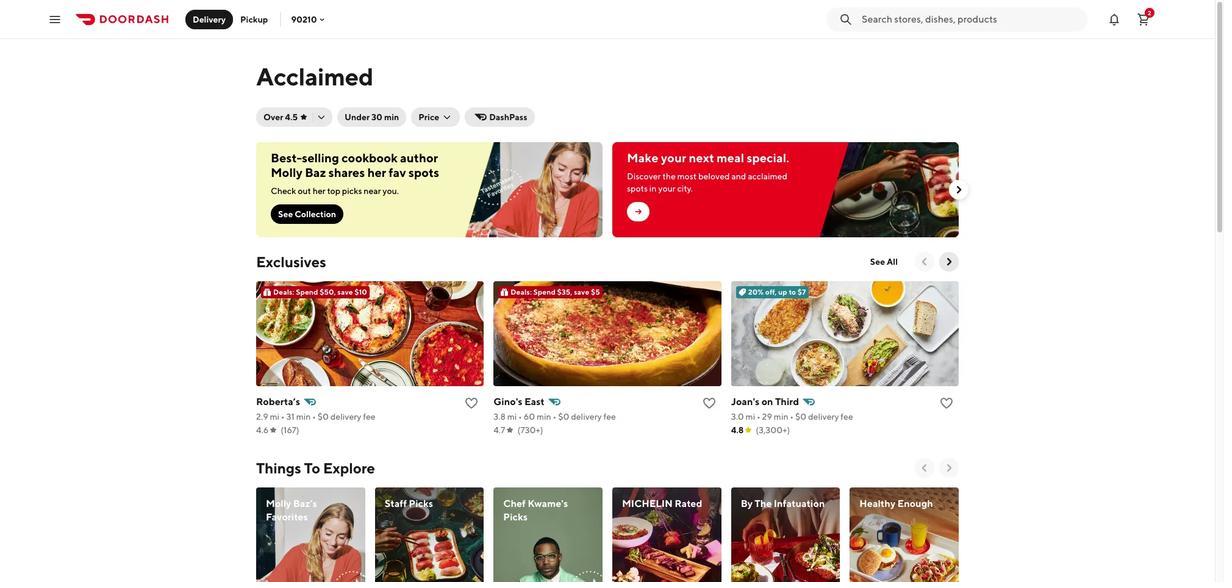 Task type: describe. For each thing, give the bounding box(es) containing it.
3.0 mi • 29 min • $​0 delivery fee
[[731, 412, 854, 422]]

$5
[[591, 287, 600, 297]]

60
[[524, 412, 535, 422]]

price
[[419, 112, 439, 122]]

dashpass button
[[465, 107, 535, 127]]

2.9
[[256, 412, 268, 422]]

things to explore
[[256, 459, 375, 477]]

selling
[[302, 151, 339, 165]]

see all link
[[863, 252, 906, 272]]

discover
[[627, 171, 661, 181]]

author
[[400, 151, 438, 165]]

2 button
[[1132, 7, 1156, 31]]

90210 button
[[291, 14, 327, 24]]

2 • from the left
[[312, 412, 316, 422]]

mi for gino's east
[[508, 412, 517, 422]]

by the infatuation link
[[731, 488, 840, 582]]

pickup
[[240, 14, 268, 24]]

beloved
[[699, 171, 730, 181]]

under
[[345, 112, 370, 122]]

under 30 min
[[345, 112, 399, 122]]

30
[[372, 112, 383, 122]]

molly baz's favorites link
[[256, 488, 365, 582]]

gino's
[[494, 396, 523, 408]]

staff picks
[[385, 498, 433, 510]]

Store search: begin typing to search for stores available on DoorDash text field
[[862, 13, 1081, 26]]

out
[[298, 186, 311, 196]]

her inside 'best-selling cookbook author molly baz shares her fav spots'
[[368, 165, 386, 179]]

all
[[887, 257, 898, 267]]

third
[[776, 396, 799, 408]]

over 4.5 button
[[256, 107, 333, 127]]

mi for joan's on third
[[746, 412, 756, 422]]

next button of carousel image for previous button of carousel icon
[[943, 256, 956, 268]]

$35,
[[557, 287, 573, 297]]

over 4.5
[[264, 112, 298, 122]]

mi for roberta's
[[270, 412, 279, 422]]

explore
[[323, 459, 375, 477]]

michelin
[[622, 498, 673, 510]]

by the infatuation
[[741, 498, 825, 510]]

most
[[678, 171, 697, 181]]

20% off, up to $7
[[749, 287, 806, 297]]

see for see all
[[871, 257, 886, 267]]

delivery for joan's on third
[[809, 412, 839, 422]]

your inside discover the most beloved and acclaimed spots in your city.
[[659, 184, 676, 193]]

healthy
[[860, 498, 896, 510]]

the
[[755, 498, 772, 510]]

5 • from the left
[[757, 412, 761, 422]]

fee for joan's on third
[[841, 412, 854, 422]]

acclaimed
[[256, 62, 374, 91]]

off,
[[766, 287, 777, 297]]

see collection button
[[271, 204, 344, 224]]

shares
[[329, 165, 365, 179]]

open menu image
[[48, 12, 62, 27]]

rated
[[675, 498, 703, 510]]

save for roberta's
[[338, 287, 353, 297]]

meal
[[717, 151, 745, 165]]

spots inside discover the most beloved and acclaimed spots in your city.
[[627, 184, 648, 193]]

up
[[779, 287, 788, 297]]

picks inside chef kwame's picks
[[504, 511, 528, 523]]

michelin rated
[[622, 498, 703, 510]]

collection
[[295, 209, 336, 219]]

molly inside the molly baz's favorites
[[266, 498, 291, 510]]

3.0
[[731, 412, 744, 422]]

next
[[689, 151, 715, 165]]

(730+)
[[518, 425, 543, 435]]

staff picks link
[[375, 488, 484, 582]]

best-
[[271, 151, 302, 165]]

special.
[[747, 151, 790, 165]]

joan's on third
[[731, 396, 799, 408]]

on
[[762, 396, 774, 408]]

enough
[[898, 498, 934, 510]]

spend for gino's east
[[534, 287, 556, 297]]

and
[[732, 171, 747, 181]]

pickup button
[[233, 9, 275, 29]]

4.6
[[256, 425, 269, 435]]

3 • from the left
[[519, 412, 522, 422]]

michelin rated link
[[613, 488, 722, 582]]

delivery for gino's east
[[571, 412, 602, 422]]

20%
[[749, 287, 764, 297]]

delivery
[[193, 14, 226, 24]]

min for gino's east
[[537, 412, 551, 422]]

$​0 for roberta's
[[318, 412, 329, 422]]

exclusives link
[[256, 252, 326, 272]]

staff
[[385, 498, 407, 510]]

$7
[[798, 287, 806, 297]]

4 • from the left
[[553, 412, 557, 422]]



Task type: locate. For each thing, give the bounding box(es) containing it.
0 vertical spatial spots
[[409, 165, 439, 179]]

1 vertical spatial next button of carousel image
[[943, 462, 956, 474]]

delivery right 29
[[809, 412, 839, 422]]

fav
[[389, 165, 406, 179]]

0 vertical spatial picks
[[409, 498, 433, 510]]

1 next button of carousel image from the top
[[943, 256, 956, 268]]

• left 60
[[519, 412, 522, 422]]

6 • from the left
[[790, 412, 794, 422]]

joan's
[[731, 396, 760, 408]]

her
[[368, 165, 386, 179], [313, 186, 326, 196]]

min right 31
[[296, 412, 311, 422]]

min right 29
[[774, 412, 789, 422]]

kwame's
[[528, 498, 568, 510]]

next button of carousel image right previous button of carousel icon
[[943, 256, 956, 268]]

2 horizontal spatial click to add this store to your saved list image
[[940, 396, 954, 411]]

3 $​0 from the left
[[796, 412, 807, 422]]

click to add this store to your saved list image for joan's
[[940, 396, 954, 411]]

0 vertical spatial molly
[[271, 165, 303, 179]]

2 fee from the left
[[604, 412, 616, 422]]

0 horizontal spatial click to add this store to your saved list image
[[465, 396, 479, 411]]

1 click to add this store to your saved list image from the left
[[465, 396, 479, 411]]

1 vertical spatial your
[[659, 184, 676, 193]]

mi right 3.8
[[508, 412, 517, 422]]

3 items, open order cart image
[[1137, 12, 1151, 27]]

dashpass
[[490, 112, 528, 122]]

1 delivery from the left
[[331, 412, 361, 422]]

next button of carousel image
[[953, 184, 965, 196]]

save for gino's east
[[574, 287, 590, 297]]

2 $​0 from the left
[[558, 412, 570, 422]]

0 horizontal spatial save
[[338, 287, 353, 297]]

deals: for roberta's
[[273, 287, 295, 297]]

things
[[256, 459, 301, 477]]

molly baz's favorites
[[266, 498, 317, 523]]

previous button of carousel image
[[919, 256, 931, 268]]

$​0 for gino's east
[[558, 412, 570, 422]]

spots down discover
[[627, 184, 648, 193]]

2.9 mi • 31 min • $​0 delivery fee
[[256, 412, 376, 422]]

min right '30'
[[384, 112, 399, 122]]

next button of carousel image right previous button of carousel image
[[943, 462, 956, 474]]

the
[[663, 171, 676, 181]]

in
[[650, 184, 657, 193]]

0 vertical spatial next button of carousel image
[[943, 256, 956, 268]]

picks right staff
[[409, 498, 433, 510]]

you.
[[383, 186, 399, 196]]

1 • from the left
[[281, 412, 285, 422]]

make
[[627, 151, 659, 165]]

by
[[741, 498, 753, 510]]

29
[[763, 412, 773, 422]]

exclusives
[[256, 253, 326, 270]]

deals: down exclusives on the top of the page
[[273, 287, 295, 297]]

deals:
[[273, 287, 295, 297], [511, 287, 532, 297]]

1 vertical spatial see
[[871, 257, 886, 267]]

3.8
[[494, 412, 506, 422]]

see for see collection
[[278, 209, 293, 219]]

delivery button
[[186, 9, 233, 29]]

3 click to add this store to your saved list image from the left
[[940, 396, 954, 411]]

2 save from the left
[[574, 287, 590, 297]]

previous button of carousel image
[[919, 462, 931, 474]]

• left 29
[[757, 412, 761, 422]]

0 horizontal spatial spend
[[296, 287, 318, 297]]

check
[[271, 186, 296, 196]]

90210
[[291, 14, 317, 24]]

• right 31
[[312, 412, 316, 422]]

min right 60
[[537, 412, 551, 422]]

delivery up explore
[[331, 412, 361, 422]]

$​0 right 60
[[558, 412, 570, 422]]

min for roberta's
[[296, 412, 311, 422]]

under 30 min button
[[337, 107, 407, 127]]

chef kwame's picks
[[504, 498, 568, 523]]

save
[[338, 287, 353, 297], [574, 287, 590, 297]]

0 vertical spatial her
[[368, 165, 386, 179]]

spots
[[409, 165, 439, 179], [627, 184, 648, 193]]

mi
[[270, 412, 279, 422], [508, 412, 517, 422], [746, 412, 756, 422]]

deals: for gino's east
[[511, 287, 532, 297]]

1 horizontal spatial her
[[368, 165, 386, 179]]

east
[[525, 396, 545, 408]]

2 spend from the left
[[534, 287, 556, 297]]

price button
[[411, 107, 460, 127]]

2 horizontal spatial fee
[[841, 412, 854, 422]]

2 deals: from the left
[[511, 287, 532, 297]]

see left all
[[871, 257, 886, 267]]

chef kwame's picks link
[[494, 488, 603, 582]]

deals: left $35,
[[511, 287, 532, 297]]

her left top
[[313, 186, 326, 196]]

her down cookbook
[[368, 165, 386, 179]]

$​0
[[318, 412, 329, 422], [558, 412, 570, 422], [796, 412, 807, 422]]

1 horizontal spatial picks
[[504, 511, 528, 523]]

mi right 2.9
[[270, 412, 279, 422]]

spend left $35,
[[534, 287, 556, 297]]

picks down chef
[[504, 511, 528, 523]]

1 horizontal spatial delivery
[[571, 412, 602, 422]]

0 horizontal spatial deals:
[[273, 287, 295, 297]]

3 fee from the left
[[841, 412, 854, 422]]

gino's east
[[494, 396, 545, 408]]

0 horizontal spatial $​0
[[318, 412, 329, 422]]

cookbook
[[342, 151, 398, 165]]

min for joan's on third
[[774, 412, 789, 422]]

•
[[281, 412, 285, 422], [312, 412, 316, 422], [519, 412, 522, 422], [553, 412, 557, 422], [757, 412, 761, 422], [790, 412, 794, 422]]

0 horizontal spatial spots
[[409, 165, 439, 179]]

min inside button
[[384, 112, 399, 122]]

1 vertical spatial picks
[[504, 511, 528, 523]]

spots down author
[[409, 165, 439, 179]]

fee
[[363, 412, 376, 422], [604, 412, 616, 422], [841, 412, 854, 422]]

2 horizontal spatial mi
[[746, 412, 756, 422]]

make your next meal special.
[[627, 151, 790, 165]]

1 horizontal spatial spots
[[627, 184, 648, 193]]

spend for roberta's
[[296, 287, 318, 297]]

2 horizontal spatial $​0
[[796, 412, 807, 422]]

deals: spend $35, save $5
[[511, 287, 600, 297]]

$​0 for joan's on third
[[796, 412, 807, 422]]

1 horizontal spatial $​0
[[558, 412, 570, 422]]

2 next button of carousel image from the top
[[943, 462, 956, 474]]

next button of carousel image
[[943, 256, 956, 268], [943, 462, 956, 474]]

near
[[364, 186, 381, 196]]

your up 'the'
[[661, 151, 687, 165]]

1 save from the left
[[338, 287, 353, 297]]

(3,300+)
[[756, 425, 790, 435]]

spots inside 'best-selling cookbook author molly baz shares her fav spots'
[[409, 165, 439, 179]]

2 mi from the left
[[508, 412, 517, 422]]

city.
[[678, 184, 693, 193]]

molly down best- in the left top of the page
[[271, 165, 303, 179]]

0 horizontal spatial delivery
[[331, 412, 361, 422]]

2 delivery from the left
[[571, 412, 602, 422]]

see inside button
[[278, 209, 293, 219]]

0 vertical spatial see
[[278, 209, 293, 219]]

$​0 down the third
[[796, 412, 807, 422]]

$50,
[[320, 287, 336, 297]]

• right 60
[[553, 412, 557, 422]]

3 mi from the left
[[746, 412, 756, 422]]

next button of carousel image for previous button of carousel image
[[943, 462, 956, 474]]

1 horizontal spatial save
[[574, 287, 590, 297]]

healthy enough
[[860, 498, 934, 510]]

1 horizontal spatial click to add this store to your saved list image
[[702, 396, 717, 411]]

picks
[[342, 186, 362, 196]]

molly up favorites
[[266, 498, 291, 510]]

3 delivery from the left
[[809, 412, 839, 422]]

click to add this store to your saved list image for gino's
[[702, 396, 717, 411]]

molly
[[271, 165, 303, 179], [266, 498, 291, 510]]

1 vertical spatial her
[[313, 186, 326, 196]]

discover the most beloved and acclaimed spots in your city.
[[627, 171, 788, 193]]

(167)
[[281, 425, 299, 435]]

1 horizontal spatial mi
[[508, 412, 517, 422]]

see collection
[[278, 209, 336, 219]]

chef
[[504, 498, 526, 510]]

min
[[384, 112, 399, 122], [296, 412, 311, 422], [537, 412, 551, 422], [774, 412, 789, 422]]

1 horizontal spatial deals:
[[511, 287, 532, 297]]

1 deals: from the left
[[273, 287, 295, 297]]

to
[[304, 459, 320, 477]]

$​0 right 31
[[318, 412, 329, 422]]

fee for gino's east
[[604, 412, 616, 422]]

1 vertical spatial molly
[[266, 498, 291, 510]]

favorites
[[266, 511, 308, 523]]

→ button
[[627, 202, 650, 222]]

molly inside 'best-selling cookbook author molly baz shares her fav spots'
[[271, 165, 303, 179]]

2 click to add this store to your saved list image from the left
[[702, 396, 717, 411]]

see all
[[871, 257, 898, 267]]

0 horizontal spatial fee
[[363, 412, 376, 422]]

delivery right 60
[[571, 412, 602, 422]]

→
[[635, 207, 643, 217]]

• down the third
[[790, 412, 794, 422]]

1 mi from the left
[[270, 412, 279, 422]]

0 horizontal spatial her
[[313, 186, 326, 196]]

over
[[264, 112, 283, 122]]

see down check
[[278, 209, 293, 219]]

1 horizontal spatial see
[[871, 257, 886, 267]]

3.8 mi • 60 min • $​0 delivery fee
[[494, 412, 616, 422]]

1 horizontal spatial fee
[[604, 412, 616, 422]]

save left '$5'
[[574, 287, 590, 297]]

4.8
[[731, 425, 744, 435]]

2 horizontal spatial delivery
[[809, 412, 839, 422]]

0 vertical spatial your
[[661, 151, 687, 165]]

your down 'the'
[[659, 184, 676, 193]]

save left $10
[[338, 287, 353, 297]]

1 vertical spatial spots
[[627, 184, 648, 193]]

0 horizontal spatial picks
[[409, 498, 433, 510]]

mi right 3.0
[[746, 412, 756, 422]]

$10
[[355, 287, 367, 297]]

top
[[327, 186, 341, 196]]

baz's
[[293, 498, 317, 510]]

delivery for roberta's
[[331, 412, 361, 422]]

check out her top picks near you.
[[271, 186, 399, 196]]

picks
[[409, 498, 433, 510], [504, 511, 528, 523]]

4.5
[[285, 112, 298, 122]]

1 $​0 from the left
[[318, 412, 329, 422]]

roberta's
[[256, 396, 300, 408]]

0 horizontal spatial mi
[[270, 412, 279, 422]]

1 spend from the left
[[296, 287, 318, 297]]

spend
[[296, 287, 318, 297], [534, 287, 556, 297]]

• left 31
[[281, 412, 285, 422]]

1 fee from the left
[[363, 412, 376, 422]]

click to add this store to your saved list image
[[465, 396, 479, 411], [702, 396, 717, 411], [940, 396, 954, 411]]

0 horizontal spatial see
[[278, 209, 293, 219]]

notification bell image
[[1108, 12, 1122, 27]]

1 horizontal spatial spend
[[534, 287, 556, 297]]

spend left $50,
[[296, 287, 318, 297]]

fee for roberta's
[[363, 412, 376, 422]]

deals: spend $50, save $10
[[273, 287, 367, 297]]

see
[[278, 209, 293, 219], [871, 257, 886, 267]]

2
[[1148, 9, 1152, 16]]



Task type: vqa. For each thing, say whether or not it's contained in the screenshot.


